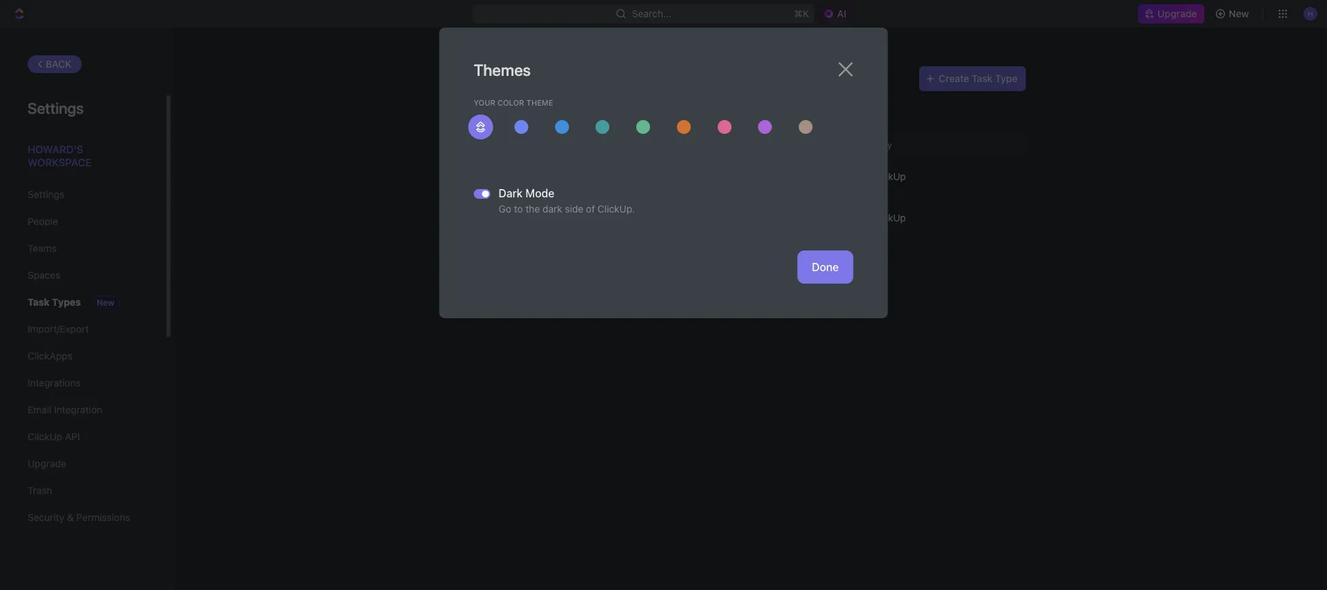 Task type: vqa. For each thing, say whether or not it's contained in the screenshot.
Wiki to the top
no



Task type: locate. For each thing, give the bounding box(es) containing it.
1 vertical spatial clickup.
[[598, 203, 635, 214]]

0 horizontal spatial task types
[[28, 296, 81, 308]]

teams
[[28, 243, 57, 254]]

0 vertical spatial new
[[1229, 8, 1249, 19]]

things
[[514, 110, 542, 121]]

of inside themes dialog
[[586, 203, 595, 214]]

done
[[812, 261, 839, 274]]

your color theme
[[474, 98, 553, 107]]

new
[[1229, 8, 1249, 19], [97, 298, 114, 307]]

1 vertical spatial types
[[52, 296, 81, 308]]

to right go
[[514, 203, 523, 214]]

people link
[[28, 210, 137, 233]]

task
[[474, 69, 508, 88], [972, 73, 993, 84], [28, 296, 50, 308]]

1 vertical spatial upgrade
[[28, 458, 66, 469]]

2 settings from the top
[[28, 189, 64, 200]]

dark
[[499, 187, 523, 200]]

1 vertical spatial to
[[514, 203, 523, 214]]

upgrade link up trash link
[[28, 452, 137, 476]]

task types up "import/export"
[[28, 296, 81, 308]]

people,
[[645, 110, 678, 121]]

upgrade left new button
[[1158, 8, 1197, 19]]

upgrade
[[1158, 8, 1197, 19], [28, 458, 66, 469]]

0 vertical spatial settings
[[28, 99, 84, 117]]

clickup
[[871, 170, 906, 182], [871, 212, 906, 224], [28, 431, 62, 442]]

task inside 'button'
[[972, 73, 993, 84]]

0 horizontal spatial tasks
[[474, 95, 499, 107]]

types up the be
[[512, 69, 557, 88]]

import/export link
[[28, 317, 137, 341]]

epics,
[[562, 110, 589, 121]]

1 vertical spatial task types
[[28, 296, 81, 308]]

done button
[[798, 251, 853, 284]]

2 horizontal spatial task
[[972, 73, 993, 84]]

upgrade link
[[1138, 4, 1204, 23], [28, 452, 137, 476]]

clickup. up people,
[[625, 95, 662, 107]]

0 vertical spatial to
[[831, 95, 840, 107]]

0 horizontal spatial for
[[499, 110, 512, 121]]

task up your
[[474, 69, 508, 88]]

0 horizontal spatial upgrade link
[[28, 452, 137, 476]]

settings
[[28, 99, 84, 117], [28, 189, 64, 200]]

api
[[65, 431, 80, 442]]

teams link
[[28, 237, 137, 260]]

task types up can
[[474, 69, 557, 88]]

to
[[831, 95, 840, 107], [514, 203, 523, 214]]

&
[[67, 512, 74, 523]]

0 horizontal spatial to
[[514, 203, 523, 214]]

new inside button
[[1229, 8, 1249, 19]]

tasks left use
[[804, 95, 829, 107]]

search...
[[632, 8, 671, 19]]

0 vertical spatial types
[[512, 69, 557, 88]]

create task type button
[[920, 66, 1026, 91]]

1 horizontal spatial tasks
[[804, 95, 829, 107]]

spaces
[[28, 270, 60, 281]]

tasks can be used for anything in clickup. customize names and icons of tasks to use them for things like epics, customers, people, invoices, 1on1s.
[[474, 95, 859, 121]]

task left type
[[972, 73, 993, 84]]

1 horizontal spatial task types
[[474, 69, 557, 88]]

1 vertical spatial clickup
[[871, 212, 906, 224]]

tasks up them
[[474, 95, 499, 107]]

clickup api link
[[28, 425, 137, 449]]

to left use
[[831, 95, 840, 107]]

1 vertical spatial upgrade link
[[28, 452, 137, 476]]

for down color
[[499, 110, 512, 121]]

can
[[502, 95, 518, 107]]

0 vertical spatial of
[[792, 95, 801, 107]]

integrations link
[[28, 371, 137, 395]]

of inside tasks can be used for anything in clickup. customize names and icons of tasks to use them for things like epics, customers, people, invoices, 1on1s.
[[792, 95, 801, 107]]

clickapps link
[[28, 344, 137, 368]]

customers,
[[591, 110, 642, 121]]

task types
[[474, 69, 557, 88], [28, 296, 81, 308]]

of right side
[[586, 203, 595, 214]]

created
[[849, 140, 880, 150]]

1 horizontal spatial types
[[512, 69, 557, 88]]

1 vertical spatial for
[[499, 110, 512, 121]]

email
[[28, 404, 51, 416]]

in
[[614, 95, 622, 107]]

security & permissions
[[28, 512, 130, 523]]

and
[[747, 95, 763, 107]]

to inside tasks can be used for anything in clickup. customize names and icons of tasks to use them for things like epics, customers, people, invoices, 1on1s.
[[831, 95, 840, 107]]

0 vertical spatial clickup
[[871, 170, 906, 182]]

theme
[[526, 98, 553, 107]]

created by
[[849, 140, 892, 150]]

clickup inside "link"
[[28, 431, 62, 442]]

settings up "howard's"
[[28, 99, 84, 117]]

task down "spaces"
[[28, 296, 50, 308]]

tasks
[[474, 95, 499, 107], [804, 95, 829, 107]]

for up "epics," on the left top of page
[[558, 95, 571, 107]]

integration
[[54, 404, 102, 416]]

clickup.
[[625, 95, 662, 107], [598, 203, 635, 214]]

anything
[[573, 95, 612, 107]]

workspace
[[28, 156, 91, 168]]

1 horizontal spatial new
[[1229, 8, 1249, 19]]

mode
[[526, 187, 555, 200]]

permissions
[[76, 512, 130, 523]]

people
[[28, 216, 58, 227]]

1 horizontal spatial for
[[558, 95, 571, 107]]

1 horizontal spatial of
[[792, 95, 801, 107]]

0 horizontal spatial of
[[586, 203, 595, 214]]

0 vertical spatial clickup.
[[625, 95, 662, 107]]

upgrade link left new button
[[1138, 4, 1204, 23]]

upgrade down clickup api
[[28, 458, 66, 469]]

1 vertical spatial new
[[97, 298, 114, 307]]

settings up 'people' on the top of the page
[[28, 189, 64, 200]]

task inside settings element
[[28, 296, 50, 308]]

settings link
[[28, 183, 137, 206]]

upgrade inside settings element
[[28, 458, 66, 469]]

clickup. right side
[[598, 203, 635, 214]]

0 horizontal spatial task
[[28, 296, 50, 308]]

1 horizontal spatial to
[[831, 95, 840, 107]]

0 horizontal spatial upgrade
[[28, 458, 66, 469]]

1 vertical spatial of
[[586, 203, 595, 214]]

of
[[792, 95, 801, 107], [586, 203, 595, 214]]

0 horizontal spatial new
[[97, 298, 114, 307]]

1 horizontal spatial upgrade
[[1158, 8, 1197, 19]]

1 vertical spatial settings
[[28, 189, 64, 200]]

2 vertical spatial clickup
[[28, 431, 62, 442]]

for
[[558, 95, 571, 107], [499, 110, 512, 121]]

trash link
[[28, 479, 137, 502]]

0 horizontal spatial types
[[52, 296, 81, 308]]

0 vertical spatial upgrade link
[[1138, 4, 1204, 23]]

types
[[512, 69, 557, 88], [52, 296, 81, 308]]

types up "import/export"
[[52, 296, 81, 308]]

of right icons
[[792, 95, 801, 107]]

type
[[995, 73, 1018, 84]]



Task type: describe. For each thing, give the bounding box(es) containing it.
1 horizontal spatial upgrade link
[[1138, 4, 1204, 23]]

customize
[[665, 95, 712, 107]]

milestone
[[504, 212, 549, 224]]

new button
[[1210, 3, 1258, 25]]

trash
[[28, 485, 52, 496]]

security
[[28, 512, 64, 523]]

like
[[544, 110, 559, 121]]

1 settings from the top
[[28, 99, 84, 117]]

the
[[526, 203, 540, 214]]

names
[[715, 95, 744, 107]]

settings element
[[0, 28, 173, 590]]

clickup. inside tasks can be used for anything in clickup. customize names and icons of tasks to use them for things like epics, customers, people, invoices, 1on1s.
[[625, 95, 662, 107]]

be
[[520, 95, 531, 107]]

1 tasks from the left
[[474, 95, 499, 107]]

back
[[46, 58, 72, 70]]

clickup api
[[28, 431, 80, 442]]

to inside themes dialog
[[514, 203, 523, 214]]

create
[[939, 73, 969, 84]]

color
[[498, 98, 524, 107]]

howard's workspace
[[28, 143, 91, 168]]

dark
[[543, 203, 562, 214]]

themes dialog
[[439, 28, 888, 318]]

create task type
[[939, 73, 1018, 84]]

task types inside settings element
[[28, 296, 81, 308]]

howard's
[[28, 143, 83, 155]]

import/export
[[28, 323, 89, 335]]

dark mode
[[499, 187, 555, 200]]

security & permissions link
[[28, 506, 137, 529]]

0 vertical spatial for
[[558, 95, 571, 107]]

integrations
[[28, 377, 81, 389]]

email integration
[[28, 404, 102, 416]]

icons
[[766, 95, 789, 107]]

clickup. inside themes dialog
[[598, 203, 635, 214]]

use
[[843, 95, 859, 107]]

by
[[883, 140, 892, 150]]

go
[[499, 203, 511, 214]]

name
[[482, 140, 505, 150]]

0 vertical spatial task types
[[474, 69, 557, 88]]

your
[[474, 98, 495, 107]]

2 tasks from the left
[[804, 95, 829, 107]]

spaces link
[[28, 264, 137, 287]]

side
[[565, 203, 583, 214]]

invoices,
[[681, 110, 720, 121]]

themes
[[474, 61, 531, 79]]

go to the dark side of clickup.
[[499, 203, 635, 214]]

new inside settings element
[[97, 298, 114, 307]]

back link
[[28, 55, 82, 73]]

⌘k
[[794, 8, 809, 19]]

email integration link
[[28, 398, 137, 422]]

1 horizontal spatial task
[[474, 69, 508, 88]]

used
[[534, 95, 556, 107]]

clickapps
[[28, 350, 72, 362]]

types inside settings element
[[52, 296, 81, 308]]

1on1s.
[[723, 110, 750, 121]]

them
[[474, 110, 497, 121]]

0 vertical spatial upgrade
[[1158, 8, 1197, 19]]



